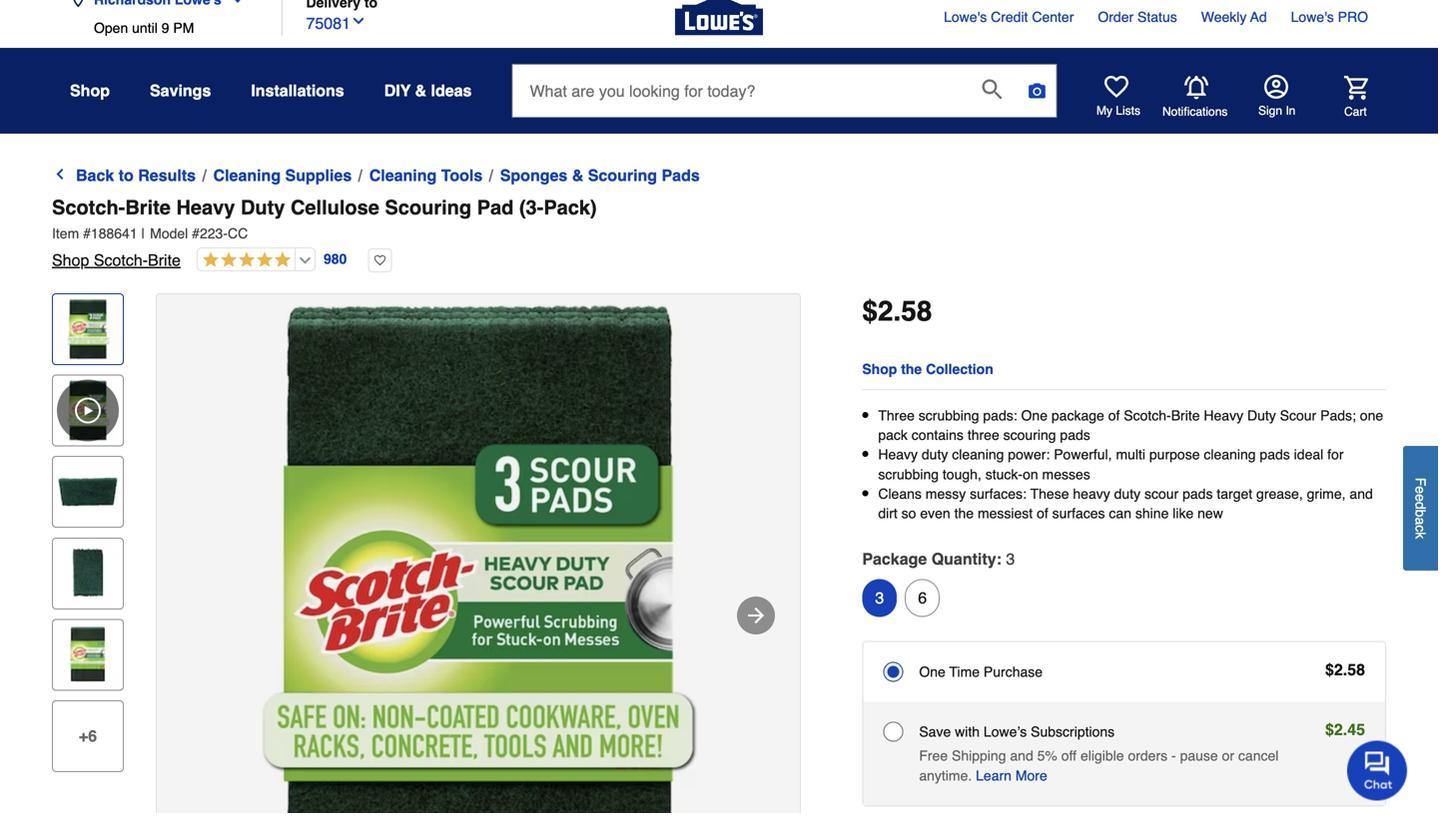 Task type: describe. For each thing, give the bounding box(es) containing it.
pads:
[[983, 408, 1017, 424]]

duty inside scotch-brite heavy duty cellulose scouring pad (3-pack) item # 188641 | model # 223-cc
[[241, 196, 285, 219]]

45
[[1347, 721, 1365, 740]]

item
[[52, 226, 79, 242]]

free
[[919, 749, 948, 765]]

one time purchase
[[919, 665, 1043, 681]]

lowe's pro
[[1291, 9, 1368, 25]]

scotch-brite  #223-cc - thumbnail2 image
[[57, 462, 119, 524]]

cleaning supplies link
[[213, 164, 352, 188]]

heavy inside scotch-brite heavy duty cellulose scouring pad (3-pack) item # 188641 | model # 223-cc
[[176, 196, 235, 219]]

the inside shop the collection link
[[901, 362, 922, 378]]

location image
[[70, 0, 86, 7]]

lowe's for lowe's pro
[[1291, 9, 1334, 25]]

the inside three scrubbing pads: one package of scotch-brite heavy duty scour pads; one pack contains three scouring pads heavy duty cleaning power: powerful, multi purpose cleaning pads ideal for scrubbing tough, stuck-on messes cleans messy surfaces: these heavy duty scour pads target grease, grime, and dirt so even the messiest of surfaces can shine like new
[[954, 506, 974, 522]]

learn more link
[[976, 767, 1047, 787]]

lowe's home improvement lists image
[[1105, 75, 1129, 99]]

pads;
[[1320, 408, 1356, 424]]

1 vertical spatial scrubbing
[[878, 467, 939, 483]]

$ 2 . 45
[[1325, 721, 1365, 740]]

so
[[901, 506, 916, 522]]

1 horizontal spatial scouring
[[588, 166, 657, 185]]

more
[[1016, 769, 1047, 785]]

target
[[1217, 486, 1253, 502]]

pack
[[878, 428, 908, 444]]

chat invite button image
[[1347, 741, 1408, 801]]

weekly ad
[[1201, 9, 1267, 25]]

scotch-brite  #223-cc - thumbnail4 image
[[57, 625, 119, 686]]

can
[[1109, 506, 1132, 522]]

f e e d b a c k button
[[1403, 446, 1438, 571]]

2 horizontal spatial heavy
[[1204, 408, 1243, 424]]

scouring inside scotch-brite heavy duty cellulose scouring pad (3-pack) item # 188641 | model # 223-cc
[[385, 196, 471, 219]]

until
[[132, 20, 158, 36]]

0 vertical spatial pads
[[1060, 428, 1090, 444]]

1 cleaning from the left
[[952, 447, 1004, 463]]

multi
[[1116, 447, 1146, 463]]

lowe's home improvement cart image
[[1344, 76, 1368, 100]]

anytime.
[[919, 769, 972, 785]]

save with lowe's subscriptions
[[919, 725, 1115, 741]]

one
[[1360, 408, 1383, 424]]

pack)
[[544, 196, 597, 219]]

0 vertical spatial duty
[[922, 447, 948, 463]]

75081
[[306, 14, 351, 32]]

subscriptions
[[1031, 725, 1115, 741]]

three
[[878, 408, 915, 424]]

on
[[1023, 467, 1038, 483]]

cellulose
[[291, 196, 379, 219]]

diy
[[384, 81, 411, 100]]

a
[[1413, 518, 1429, 525]]

save
[[919, 725, 951, 741]]

sponges & scouring pads
[[500, 166, 700, 185]]

|
[[141, 226, 145, 242]]

2 cleaning from the left
[[1204, 447, 1256, 463]]

free shipping and 5% off eligible orders - pause or cancel anytime.
[[919, 749, 1279, 785]]

messes
[[1042, 467, 1090, 483]]

0 horizontal spatial 3
[[875, 589, 884, 608]]

tools
[[441, 166, 483, 185]]

0 vertical spatial 3
[[1006, 550, 1015, 569]]

center
[[1032, 9, 1074, 25]]

package
[[1051, 408, 1104, 424]]

lowe's home improvement logo image
[[675, 0, 763, 59]]

shop the collection
[[862, 362, 993, 378]]

scour
[[1144, 486, 1179, 502]]

0 vertical spatial 2
[[878, 296, 893, 328]]

2 for one time purchase
[[1334, 661, 1343, 680]]

cleaning supplies
[[213, 166, 352, 185]]

with
[[955, 725, 980, 741]]

0 vertical spatial of
[[1108, 408, 1120, 424]]

1 e from the top
[[1413, 486, 1429, 494]]

savings button
[[150, 73, 211, 109]]

0 vertical spatial scrubbing
[[919, 408, 979, 424]]

:
[[996, 550, 1002, 569]]

Search Query text field
[[513, 65, 966, 117]]

sign
[[1258, 104, 1282, 118]]

these
[[1030, 486, 1069, 502]]

diy & ideas button
[[384, 73, 472, 109]]

diy & ideas
[[384, 81, 472, 100]]

1 vertical spatial duty
[[1114, 486, 1141, 502]]

ideal
[[1294, 447, 1324, 463]]

item number 1 8 8 6 4 1 and model number 2 2 3 - c c element
[[52, 224, 1386, 244]]

1 vertical spatial pads
[[1260, 447, 1290, 463]]

4.9 stars image
[[198, 252, 291, 270]]

search image
[[982, 79, 1002, 99]]

1 horizontal spatial $ 2 . 58
[[1325, 661, 1365, 680]]

+6 button
[[52, 701, 124, 773]]

. for free shipping and 5% off eligible orders - pause or cancel anytime.
[[1343, 721, 1347, 740]]

supplies
[[285, 166, 352, 185]]

or
[[1222, 749, 1234, 765]]

package
[[862, 550, 927, 569]]

1 # from the left
[[83, 226, 91, 242]]

savings
[[150, 81, 211, 100]]

installations
[[251, 81, 344, 100]]

back
[[76, 166, 114, 185]]

purchase
[[984, 665, 1043, 681]]

back to results link
[[52, 164, 196, 188]]

pause
[[1180, 749, 1218, 765]]

messy
[[926, 486, 966, 502]]

three
[[968, 428, 999, 444]]

lowe's pro link
[[1291, 7, 1368, 27]]

orders
[[1128, 749, 1168, 765]]

1 vertical spatial scotch-
[[94, 251, 148, 270]]

c
[[1413, 525, 1429, 532]]

powerful,
[[1054, 447, 1112, 463]]

shop the collection link
[[862, 358, 993, 382]]

even
[[920, 506, 950, 522]]

k
[[1413, 532, 1429, 539]]

dirt
[[878, 506, 898, 522]]



Task type: vqa. For each thing, say whether or not it's contained in the screenshot.
Duty in the Three scrubbing pads: One package of Scotch-Brite Heavy Duty Scour Pads; one pack contains three scouring pads Heavy duty cleaning power: Powerful, multi purpose cleaning pads ideal for scrubbing tough, stuck-on messes Cleans messy surfaces: These heavy duty scour pads target grease, grime, and dirt so even the messiest of surfaces can shine like new
yes



Task type: locate. For each thing, give the bounding box(es) containing it.
2 vertical spatial .
[[1343, 721, 1347, 740]]

1 vertical spatial heavy
[[1204, 408, 1243, 424]]

scotch- down the back
[[52, 196, 125, 219]]

1 vertical spatial and
[[1010, 749, 1033, 765]]

0 vertical spatial $ 2 . 58
[[862, 296, 932, 328]]

notifications
[[1162, 105, 1228, 119]]

scotch-
[[52, 196, 125, 219], [94, 251, 148, 270], [1124, 408, 1171, 424]]

1 lowe's from the left
[[944, 9, 987, 25]]

lowe's home improvement notification center image
[[1184, 76, 1208, 100]]

lowe's
[[984, 725, 1027, 741]]

in
[[1286, 104, 1296, 118]]

#
[[83, 226, 91, 242], [192, 226, 200, 242]]

1 vertical spatial 3
[[875, 589, 884, 608]]

$ for free shipping and 5% off eligible orders - pause or cancel anytime.
[[1325, 721, 1334, 740]]

scrubbing up contains
[[919, 408, 979, 424]]

pads left ideal on the right of the page
[[1260, 447, 1290, 463]]

$ 2 . 58 up $ 2 . 45
[[1325, 661, 1365, 680]]

0 horizontal spatial the
[[901, 362, 922, 378]]

0 horizontal spatial $ 2 . 58
[[862, 296, 932, 328]]

chevron down image
[[351, 13, 367, 29]]

collection
[[926, 362, 993, 378]]

0 vertical spatial scotch-
[[52, 196, 125, 219]]

1 horizontal spatial pads
[[1183, 486, 1213, 502]]

camera image
[[1027, 81, 1047, 101]]

1 horizontal spatial 3
[[1006, 550, 1015, 569]]

cleaning up cc
[[213, 166, 281, 185]]

0 horizontal spatial one
[[919, 665, 946, 681]]

cleaning left tools
[[369, 166, 437, 185]]

# right the "model"
[[192, 226, 200, 242]]

2 left 45
[[1334, 721, 1343, 740]]

2 # from the left
[[192, 226, 200, 242]]

1 horizontal spatial lowe's
[[1291, 9, 1334, 25]]

shop down item at the top
[[52, 251, 89, 270]]

sign in
[[1258, 104, 1296, 118]]

brite down the "model"
[[148, 251, 181, 270]]

like
[[1173, 506, 1194, 522]]

open until 9 pm
[[94, 20, 194, 36]]

1 horizontal spatial #
[[192, 226, 200, 242]]

0 vertical spatial 58
[[901, 296, 932, 328]]

1 vertical spatial of
[[1037, 506, 1048, 522]]

and inside the free shipping and 5% off eligible orders - pause or cancel anytime.
[[1010, 749, 1033, 765]]

9
[[161, 20, 169, 36]]

pad
[[477, 196, 514, 219]]

scotch- down 188641
[[94, 251, 148, 270]]

e
[[1413, 486, 1429, 494], [1413, 494, 1429, 502]]

75081 button
[[306, 9, 367, 35]]

new
[[1198, 506, 1223, 522]]

0 horizontal spatial heavy
[[176, 196, 235, 219]]

and
[[1350, 486, 1373, 502], [1010, 749, 1033, 765]]

1 horizontal spatial cleaning
[[369, 166, 437, 185]]

(3-
[[519, 196, 544, 219]]

1 vertical spatial brite
[[148, 251, 181, 270]]

cleaning for cleaning supplies
[[213, 166, 281, 185]]

model
[[150, 226, 188, 242]]

0 horizontal spatial duty
[[241, 196, 285, 219]]

0 horizontal spatial #
[[83, 226, 91, 242]]

58 up 45
[[1347, 661, 1365, 680]]

-
[[1171, 749, 1176, 765]]

1 vertical spatial one
[[919, 665, 946, 681]]

1 horizontal spatial of
[[1108, 408, 1120, 424]]

0 vertical spatial $
[[862, 296, 878, 328]]

scotch-brite heavy duty cellulose scouring pad (3-pack) item # 188641 | model # 223-cc
[[52, 196, 597, 242]]

one left time
[[919, 665, 946, 681]]

lowe's left credit
[[944, 9, 987, 25]]

duty inside three scrubbing pads: one package of scotch-brite heavy duty scour pads; one pack contains three scouring pads heavy duty cleaning power: powerful, multi purpose cleaning pads ideal for scrubbing tough, stuck-on messes cleans messy surfaces: these heavy duty scour pads target grease, grime, and dirt so even the messiest of surfaces can shine like new
[[1247, 408, 1276, 424]]

0 horizontal spatial scouring
[[385, 196, 471, 219]]

1 vertical spatial $
[[1325, 661, 1334, 680]]

2 vertical spatial $
[[1325, 721, 1334, 740]]

heavy down pack
[[878, 447, 918, 463]]

sign in button
[[1258, 75, 1296, 119]]

cleaning tools link
[[369, 164, 483, 188]]

0 vertical spatial the
[[901, 362, 922, 378]]

0 vertical spatial one
[[1021, 408, 1048, 424]]

duty down contains
[[922, 447, 948, 463]]

$ for one time purchase
[[1325, 661, 1334, 680]]

of right the package
[[1108, 408, 1120, 424]]

0 vertical spatial and
[[1350, 486, 1373, 502]]

duty up the can
[[1114, 486, 1141, 502]]

cleaning for cleaning tools
[[369, 166, 437, 185]]

$ left 45
[[1325, 721, 1334, 740]]

f e e d b a c k
[[1413, 478, 1429, 539]]

58
[[901, 296, 932, 328], [1347, 661, 1365, 680]]

+6
[[79, 728, 97, 746]]

time
[[949, 665, 980, 681]]

f
[[1413, 478, 1429, 486]]

2 vertical spatial 2
[[1334, 721, 1343, 740]]

1 horizontal spatial and
[[1350, 486, 1373, 502]]

cart button
[[1316, 76, 1368, 120]]

& inside button
[[415, 81, 427, 100]]

0 horizontal spatial duty
[[922, 447, 948, 463]]

0 vertical spatial shop
[[70, 81, 110, 100]]

heavy left 'scour'
[[1204, 408, 1243, 424]]

. for one time purchase
[[1343, 661, 1347, 680]]

0 horizontal spatial pads
[[1060, 428, 1090, 444]]

scotch-brite  #223-cc - thumbnail3 image
[[57, 543, 119, 605]]

power:
[[1008, 447, 1050, 463]]

and right grime,
[[1350, 486, 1373, 502]]

scrubbing up cleans
[[878, 467, 939, 483]]

2 cleaning from the left
[[369, 166, 437, 185]]

scotch- inside scotch-brite heavy duty cellulose scouring pad (3-pack) item # 188641 | model # 223-cc
[[52, 196, 125, 219]]

$ up shop the collection link
[[862, 296, 878, 328]]

heavy
[[176, 196, 235, 219], [1204, 408, 1243, 424], [878, 447, 918, 463]]

ideas
[[431, 81, 472, 100]]

0 vertical spatial scouring
[[588, 166, 657, 185]]

surfaces
[[1052, 506, 1105, 522]]

1 vertical spatial .
[[1343, 661, 1347, 680]]

shop button
[[70, 73, 110, 109]]

980
[[324, 251, 347, 267]]

1 vertical spatial scouring
[[385, 196, 471, 219]]

sponges & scouring pads link
[[500, 164, 700, 188]]

of down these
[[1037, 506, 1048, 522]]

three scrubbing pads: one package of scotch-brite heavy duty scour pads; one pack contains three scouring pads heavy duty cleaning power: powerful, multi purpose cleaning pads ideal for scrubbing tough, stuck-on messes cleans messy surfaces: these heavy duty scour pads target grease, grime, and dirt so even the messiest of surfaces can shine like new
[[878, 408, 1383, 522]]

& right diy
[[415, 81, 427, 100]]

$ up $ 2 . 45
[[1325, 661, 1334, 680]]

one up scouring
[[1021, 408, 1048, 424]]

brite inside three scrubbing pads: one package of scotch-brite heavy duty scour pads; one pack contains three scouring pads heavy duty cleaning power: powerful, multi purpose cleaning pads ideal for scrubbing tough, stuck-on messes cleans messy surfaces: these heavy duty scour pads target grease, grime, and dirt so even the messiest of surfaces can shine like new
[[1171, 408, 1200, 424]]

& up 'pack)'
[[572, 166, 584, 185]]

shop up three
[[862, 362, 897, 378]]

188641
[[91, 226, 137, 242]]

duty up cc
[[241, 196, 285, 219]]

tough,
[[943, 467, 982, 483]]

lowe's
[[944, 9, 987, 25], [1291, 9, 1334, 25]]

shop down 'open'
[[70, 81, 110, 100]]

ad
[[1250, 9, 1267, 25]]

pro
[[1338, 9, 1368, 25]]

None radio
[[883, 723, 903, 743]]

duty
[[922, 447, 948, 463], [1114, 486, 1141, 502]]

2 vertical spatial brite
[[1171, 408, 1200, 424]]

chevron left image
[[52, 166, 68, 182]]

shop scotch-brite
[[52, 251, 181, 270]]

0 vertical spatial .
[[893, 296, 901, 328]]

lowe's for lowe's credit center
[[944, 9, 987, 25]]

1 vertical spatial duty
[[1247, 408, 1276, 424]]

cleans
[[878, 486, 922, 502]]

1 cleaning from the left
[[213, 166, 281, 185]]

pads down the package
[[1060, 428, 1090, 444]]

arrow right image
[[744, 604, 768, 628]]

package quantity : 3
[[862, 550, 1015, 569]]

0 vertical spatial heavy
[[176, 196, 235, 219]]

1 horizontal spatial duty
[[1114, 486, 1141, 502]]

order status link
[[1098, 7, 1177, 27]]

0 vertical spatial duty
[[241, 196, 285, 219]]

lowe's home improvement account image
[[1264, 75, 1288, 99]]

2 lowe's from the left
[[1291, 9, 1334, 25]]

0 horizontal spatial lowe's
[[944, 9, 987, 25]]

1 horizontal spatial &
[[572, 166, 584, 185]]

5%
[[1037, 749, 1057, 765]]

0 horizontal spatial 58
[[901, 296, 932, 328]]

2 vertical spatial scotch-
[[1124, 408, 1171, 424]]

learn
[[976, 769, 1012, 785]]

2 horizontal spatial pads
[[1260, 447, 1290, 463]]

scotch- inside three scrubbing pads: one package of scotch-brite heavy duty scour pads; one pack contains three scouring pads heavy duty cleaning power: powerful, multi purpose cleaning pads ideal for scrubbing tough, stuck-on messes cleans messy surfaces: these heavy duty scour pads target grease, grime, and dirt so even the messiest of surfaces can shine like new
[[1124, 408, 1171, 424]]

chevron down image
[[222, 0, 245, 7]]

. up $ 2 . 45
[[1343, 661, 1347, 680]]

heart outline image
[[368, 249, 392, 273]]

# right item at the top
[[83, 226, 91, 242]]

& for diy
[[415, 81, 427, 100]]

1 vertical spatial shop
[[52, 251, 89, 270]]

order status
[[1098, 9, 1177, 25]]

credit
[[991, 9, 1028, 25]]

e up 'b'
[[1413, 494, 1429, 502]]

learn more
[[976, 769, 1047, 785]]

shop for shop the collection
[[862, 362, 897, 378]]

weekly ad link
[[1201, 7, 1267, 27]]

shop for shop
[[70, 81, 110, 100]]

0 horizontal spatial of
[[1037, 506, 1048, 522]]

0 vertical spatial &
[[415, 81, 427, 100]]

.
[[893, 296, 901, 328], [1343, 661, 1347, 680], [1343, 721, 1347, 740]]

None search field
[[512, 64, 1057, 134]]

the down the messy
[[954, 506, 974, 522]]

2 vertical spatial heavy
[[878, 447, 918, 463]]

cleaning up target
[[1204, 447, 1256, 463]]

0 horizontal spatial &
[[415, 81, 427, 100]]

scotch-brite  #223-cc - thumbnail image
[[57, 299, 119, 361]]

grease,
[[1256, 486, 1303, 502]]

3
[[1006, 550, 1015, 569], [875, 589, 884, 608]]

2 up shop the collection link
[[878, 296, 893, 328]]

lowe's inside 'link'
[[944, 9, 987, 25]]

lowe's left pro
[[1291, 9, 1334, 25]]

1 vertical spatial 58
[[1347, 661, 1365, 680]]

. up shop the collection link
[[893, 296, 901, 328]]

brite up purpose
[[1171, 408, 1200, 424]]

brite up |
[[125, 196, 171, 219]]

cleaning
[[213, 166, 281, 185], [369, 166, 437, 185]]

1 horizontal spatial cleaning
[[1204, 447, 1256, 463]]

installations button
[[251, 73, 344, 109]]

scouring down cleaning tools link
[[385, 196, 471, 219]]

cart
[[1344, 105, 1367, 119]]

off
[[1061, 749, 1077, 765]]

the left "collection"
[[901, 362, 922, 378]]

2 up $ 2 . 45
[[1334, 661, 1343, 680]]

cleaning tools
[[369, 166, 483, 185]]

$ 2 . 58 up shop the collection link
[[862, 296, 932, 328]]

1 horizontal spatial heavy
[[878, 447, 918, 463]]

back to results
[[76, 166, 196, 185]]

results
[[138, 166, 196, 185]]

shop for shop scotch-brite
[[52, 251, 89, 270]]

and up more
[[1010, 749, 1033, 765]]

shine
[[1135, 506, 1169, 522]]

2 for free shipping and 5% off eligible orders - pause or cancel anytime.
[[1334, 721, 1343, 740]]

0 horizontal spatial and
[[1010, 749, 1033, 765]]

scotch-brite  #223-cc image
[[157, 295, 800, 814]]

$ 2 . 58
[[862, 296, 932, 328], [1325, 661, 1365, 680]]

1 horizontal spatial the
[[954, 506, 974, 522]]

& for sponges
[[572, 166, 584, 185]]

2 vertical spatial shop
[[862, 362, 897, 378]]

pm
[[173, 20, 194, 36]]

and inside three scrubbing pads: one package of scotch-brite heavy duty scour pads; one pack contains three scouring pads heavy duty cleaning power: powerful, multi purpose cleaning pads ideal for scrubbing tough, stuck-on messes cleans messy surfaces: these heavy duty scour pads target grease, grime, and dirt so even the messiest of surfaces can shine like new
[[1350, 486, 1373, 502]]

e up d
[[1413, 486, 1429, 494]]

2 vertical spatial pads
[[1183, 486, 1213, 502]]

58 up shop the collection link
[[901, 296, 932, 328]]

1 horizontal spatial 58
[[1347, 661, 1365, 680]]

1 vertical spatial 2
[[1334, 661, 1343, 680]]

heavy up 223- in the top left of the page
[[176, 196, 235, 219]]

scotch- up the multi
[[1124, 408, 1171, 424]]

sponges
[[500, 166, 568, 185]]

lists
[[1116, 104, 1141, 118]]

1 vertical spatial the
[[954, 506, 974, 522]]

lowe's credit center
[[944, 9, 1074, 25]]

1 vertical spatial $ 2 . 58
[[1325, 661, 1365, 680]]

pads up new
[[1183, 486, 1213, 502]]

0 horizontal spatial cleaning
[[952, 447, 1004, 463]]

status
[[1138, 9, 1177, 25]]

pads
[[1060, 428, 1090, 444], [1260, 447, 1290, 463], [1183, 486, 1213, 502]]

. up chat invite button image
[[1343, 721, 1347, 740]]

duty left 'scour'
[[1247, 408, 1276, 424]]

pads
[[662, 166, 700, 185]]

2 e from the top
[[1413, 494, 1429, 502]]

1 horizontal spatial duty
[[1247, 408, 1276, 424]]

1 vertical spatial &
[[572, 166, 584, 185]]

0 horizontal spatial cleaning
[[213, 166, 281, 185]]

heavy
[[1073, 486, 1110, 502]]

1 horizontal spatial one
[[1021, 408, 1048, 424]]

3 right :
[[1006, 550, 1015, 569]]

to
[[119, 166, 134, 185]]

0 vertical spatial brite
[[125, 196, 171, 219]]

one inside three scrubbing pads: one package of scotch-brite heavy duty scour pads; one pack contains three scouring pads heavy duty cleaning power: powerful, multi purpose cleaning pads ideal for scrubbing tough, stuck-on messes cleans messy surfaces: these heavy duty scour pads target grease, grime, and dirt so even the messiest of surfaces can shine like new
[[1021, 408, 1048, 424]]

lowe's credit center link
[[944, 7, 1074, 27]]

223-
[[200, 226, 228, 242]]

scour
[[1280, 408, 1317, 424]]

brite inside scotch-brite heavy duty cellulose scouring pad (3-pack) item # 188641 | model # 223-cc
[[125, 196, 171, 219]]

surfaces:
[[970, 486, 1027, 502]]

3 down package
[[875, 589, 884, 608]]

quantity
[[931, 550, 996, 569]]

cleaning down three
[[952, 447, 1004, 463]]

one
[[1021, 408, 1048, 424], [919, 665, 946, 681]]

scouring left pads
[[588, 166, 657, 185]]



